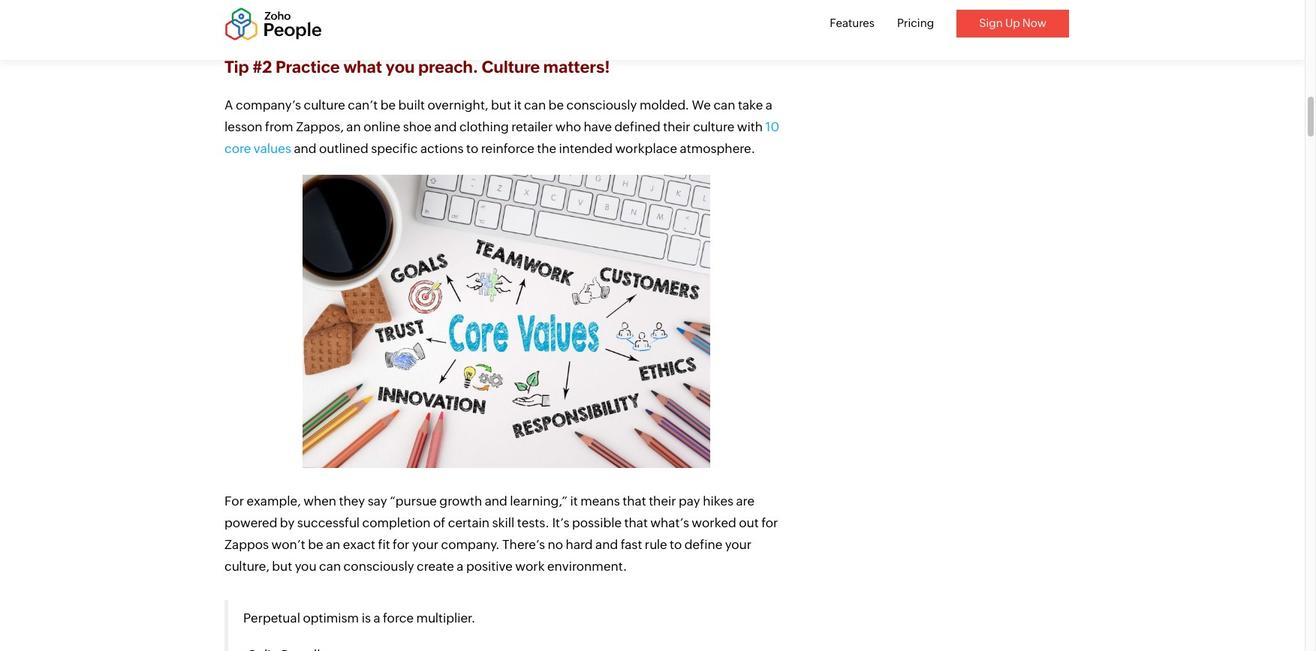 Task type: locate. For each thing, give the bounding box(es) containing it.
and down the zappos,
[[294, 141, 317, 156]]

create
[[417, 559, 454, 574]]

0 vertical spatial but
[[491, 97, 511, 113]]

reinforce
[[481, 141, 534, 156]]

0 vertical spatial it
[[514, 97, 522, 113]]

2 horizontal spatial a
[[766, 97, 773, 113]]

1 horizontal spatial your
[[725, 537, 752, 552]]

an inside for example, when they say "pursue growth and learning," it means that their pay hikes are powered by successful completion of certain skill tests. it's possible that what's worked out for zappos won't be an exact fit for your company. there's no hard and fast rule to define your culture, but you can consciously create a positive work environment.
[[326, 537, 340, 552]]

but down won't
[[272, 559, 292, 574]]

of
[[433, 516, 446, 531]]

environment.
[[547, 559, 627, 574]]

your down out
[[725, 537, 752, 552]]

retailer
[[512, 119, 553, 134]]

that right means
[[623, 494, 646, 509]]

sign
[[979, 17, 1003, 29]]

work
[[515, 559, 545, 574]]

molded.
[[640, 97, 689, 113]]

1 vertical spatial their
[[649, 494, 676, 509]]

1 horizontal spatial but
[[491, 97, 511, 113]]

1 horizontal spatial for
[[762, 516, 778, 531]]

1 horizontal spatial you
[[386, 58, 415, 76]]

multiplier.
[[416, 611, 476, 626]]

2 your from the left
[[725, 537, 752, 552]]

can
[[524, 97, 546, 113], [714, 97, 736, 113], [319, 559, 341, 574]]

a right "take"
[[766, 97, 773, 113]]

1 your from the left
[[412, 537, 439, 552]]

workplace
[[615, 141, 677, 156]]

be inside for example, when they say "pursue growth and learning," it means that their pay hikes are powered by successful completion of certain skill tests. it's possible that what's worked out for zappos won't be an exact fit for your company. there's no hard and fast rule to define your culture, but you can consciously create a positive work environment.
[[308, 537, 323, 552]]

a company's culture can't be built overnight, but it can be consciously molded. we can take a lesson from zappos, an online shoe and clothing retailer who have defined their culture with
[[225, 97, 773, 134]]

1 vertical spatial you
[[295, 559, 317, 574]]

0 horizontal spatial to
[[466, 141, 479, 156]]

culture up atmosphere.
[[693, 119, 735, 134]]

pricing link
[[897, 17, 934, 29]]

consciously up 'have'
[[567, 97, 637, 113]]

have
[[584, 119, 612, 134]]

be up who
[[549, 97, 564, 113]]

a down company.
[[457, 559, 464, 574]]

who
[[555, 119, 581, 134]]

is
[[362, 611, 371, 626]]

for right fit
[[393, 537, 410, 552]]

for
[[762, 516, 778, 531], [393, 537, 410, 552]]

are
[[736, 494, 755, 509]]

1 horizontal spatial can
[[524, 97, 546, 113]]

that
[[623, 494, 646, 509], [624, 516, 648, 531]]

and
[[434, 119, 457, 134], [294, 141, 317, 156], [485, 494, 508, 509], [595, 537, 618, 552]]

to
[[466, 141, 479, 156], [670, 537, 682, 552]]

company.
[[441, 537, 500, 552]]

a inside a company's culture can't be built overnight, but it can be consciously molded. we can take a lesson from zappos, an online shoe and clothing retailer who have defined their culture with
[[766, 97, 773, 113]]

means
[[581, 494, 620, 509]]

but inside a company's culture can't be built overnight, but it can be consciously molded. we can take a lesson from zappos, an online shoe and clothing retailer who have defined their culture with
[[491, 97, 511, 113]]

but inside for example, when they say "pursue growth and learning," it means that their pay hikes are powered by successful completion of certain skill tests. it's possible that what's worked out for zappos won't be an exact fit for your company. there's no hard and fast rule to define your culture, but you can consciously create a positive work environment.
[[272, 559, 292, 574]]

0 horizontal spatial your
[[412, 537, 439, 552]]

0 horizontal spatial an
[[326, 537, 340, 552]]

your up create
[[412, 537, 439, 552]]

0 vertical spatial that
[[623, 494, 646, 509]]

0 horizontal spatial can
[[319, 559, 341, 574]]

you
[[386, 58, 415, 76], [295, 559, 317, 574]]

and up skill
[[485, 494, 508, 509]]

1 vertical spatial to
[[670, 537, 682, 552]]

10 core values
[[225, 119, 780, 156]]

preach.
[[418, 58, 478, 76]]

to down clothing in the top of the page
[[466, 141, 479, 156]]

0 horizontal spatial consciously
[[344, 559, 414, 574]]

an down successful
[[326, 537, 340, 552]]

an down can't
[[346, 119, 361, 134]]

take
[[738, 97, 763, 113]]

outlined
[[319, 141, 368, 156]]

fit
[[378, 537, 390, 552]]

1 vertical spatial but
[[272, 559, 292, 574]]

0 vertical spatial consciously
[[567, 97, 637, 113]]

what
[[343, 58, 382, 76]]

it inside a company's culture can't be built overnight, but it can be consciously molded. we can take a lesson from zappos, an online shoe and clothing retailer who have defined their culture with
[[514, 97, 522, 113]]

from
[[265, 119, 293, 134]]

culture
[[304, 97, 345, 113], [693, 119, 735, 134]]

hard
[[566, 537, 593, 552]]

you inside for example, when they say "pursue growth and learning," it means that their pay hikes are powered by successful completion of certain skill tests. it's possible that what's worked out for zappos won't be an exact fit for your company. there's no hard and fast rule to define your culture, but you can consciously create a positive work environment.
[[295, 559, 317, 574]]

your
[[412, 537, 439, 552], [725, 537, 752, 552]]

that up fast
[[624, 516, 648, 531]]

1 vertical spatial it
[[570, 494, 578, 509]]

sign up now link
[[957, 10, 1069, 37]]

skill
[[492, 516, 515, 531]]

can down successful
[[319, 559, 341, 574]]

consciously inside for example, when they say "pursue growth and learning," it means that their pay hikes are powered by successful completion of certain skill tests. it's possible that what's worked out for zappos won't be an exact fit for your company. there's no hard and fast rule to define your culture, but you can consciously create a positive work environment.
[[344, 559, 414, 574]]

certain
[[448, 516, 490, 531]]

practice
[[276, 58, 340, 76]]

we
[[692, 97, 711, 113]]

1 vertical spatial a
[[457, 559, 464, 574]]

be
[[380, 97, 396, 113], [549, 97, 564, 113], [308, 537, 323, 552]]

it's
[[552, 516, 570, 531]]

1 horizontal spatial it
[[570, 494, 578, 509]]

but
[[491, 97, 511, 113], [272, 559, 292, 574]]

0 horizontal spatial you
[[295, 559, 317, 574]]

be up online at the top left of page
[[380, 97, 396, 113]]

their down molded.
[[663, 119, 691, 134]]

rule
[[645, 537, 667, 552]]

1 horizontal spatial consciously
[[567, 97, 637, 113]]

1 vertical spatial culture
[[693, 119, 735, 134]]

can right we
[[714, 97, 736, 113]]

to inside for example, when they say "pursue growth and learning," it means that their pay hikes are powered by successful completion of certain skill tests. it's possible that what's worked out for zappos won't be an exact fit for your company. there's no hard and fast rule to define your culture, but you can consciously create a positive work environment.
[[670, 537, 682, 552]]

pricing
[[897, 17, 934, 29]]

core
[[225, 141, 251, 156]]

0 vertical spatial an
[[346, 119, 361, 134]]

lesson
[[225, 119, 263, 134]]

1 vertical spatial for
[[393, 537, 410, 552]]

it up retailer
[[514, 97, 522, 113]]

perpetual optimism is a force multiplier.
[[243, 611, 476, 626]]

an
[[346, 119, 361, 134], [326, 537, 340, 552]]

their inside for example, when they say "pursue growth and learning," it means that their pay hikes are powered by successful completion of certain skill tests. it's possible that what's worked out for zappos won't be an exact fit for your company. there's no hard and fast rule to define your culture, but you can consciously create a positive work environment.
[[649, 494, 676, 509]]

2 vertical spatial a
[[373, 611, 380, 626]]

1 vertical spatial consciously
[[344, 559, 414, 574]]

you down won't
[[295, 559, 317, 574]]

be down successful
[[308, 537, 323, 552]]

when
[[304, 494, 337, 509]]

0 vertical spatial culture
[[304, 97, 345, 113]]

completion
[[362, 516, 431, 531]]

you right what
[[386, 58, 415, 76]]

but up clothing in the top of the page
[[491, 97, 511, 113]]

can up retailer
[[524, 97, 546, 113]]

to right rule
[[670, 537, 682, 552]]

and up actions
[[434, 119, 457, 134]]

1 horizontal spatial be
[[380, 97, 396, 113]]

it left means
[[570, 494, 578, 509]]

a right is
[[373, 611, 380, 626]]

consciously
[[567, 97, 637, 113], [344, 559, 414, 574]]

intended
[[559, 141, 613, 156]]

1 horizontal spatial to
[[670, 537, 682, 552]]

0 horizontal spatial but
[[272, 559, 292, 574]]

1 horizontal spatial an
[[346, 119, 361, 134]]

it
[[514, 97, 522, 113], [570, 494, 578, 509]]

possible
[[572, 516, 622, 531]]

powered
[[225, 516, 277, 531]]

a
[[766, 97, 773, 113], [457, 559, 464, 574], [373, 611, 380, 626]]

0 vertical spatial a
[[766, 97, 773, 113]]

0 horizontal spatial a
[[373, 611, 380, 626]]

their up what's
[[649, 494, 676, 509]]

for right out
[[762, 516, 778, 531]]

0 vertical spatial their
[[663, 119, 691, 134]]

"pursue
[[390, 494, 437, 509]]

1 vertical spatial an
[[326, 537, 340, 552]]

2 horizontal spatial can
[[714, 97, 736, 113]]

0 horizontal spatial be
[[308, 537, 323, 552]]

a inside for example, when they say "pursue growth and learning," it means that their pay hikes are powered by successful completion of certain skill tests. it's possible that what's worked out for zappos won't be an exact fit for your company. there's no hard and fast rule to define your culture, but you can consciously create a positive work environment.
[[457, 559, 464, 574]]

culture up the zappos,
[[304, 97, 345, 113]]

built
[[398, 97, 425, 113]]

0 horizontal spatial it
[[514, 97, 522, 113]]

1 horizontal spatial a
[[457, 559, 464, 574]]

no
[[548, 537, 563, 552]]

consciously down fit
[[344, 559, 414, 574]]

overnight,
[[428, 97, 489, 113]]



Task type: describe. For each thing, give the bounding box(es) containing it.
online
[[364, 119, 400, 134]]

values
[[254, 141, 291, 156]]

features
[[830, 17, 875, 29]]

can't
[[348, 97, 378, 113]]

matters!
[[543, 58, 610, 76]]

features link
[[830, 17, 875, 29]]

growth
[[440, 494, 482, 509]]

and inside a company's culture can't be built overnight, but it can be consciously molded. we can take a lesson from zappos, an online shoe and clothing retailer who have defined their culture with
[[434, 119, 457, 134]]

successful
[[297, 516, 360, 531]]

zappos,
[[296, 119, 344, 134]]

sign up now
[[979, 17, 1047, 29]]

for
[[225, 494, 244, 509]]

up
[[1005, 17, 1020, 29]]

2 horizontal spatial be
[[549, 97, 564, 113]]

culture,
[[225, 559, 269, 574]]

force
[[383, 611, 414, 626]]

won't
[[271, 537, 305, 552]]

positive
[[466, 559, 513, 574]]

optimism
[[303, 611, 359, 626]]

fast
[[621, 537, 642, 552]]

pay
[[679, 494, 700, 509]]

exact
[[343, 537, 375, 552]]

shoe
[[403, 119, 432, 134]]

defined
[[615, 119, 661, 134]]

worked
[[692, 516, 736, 531]]

10 core values link
[[225, 119, 780, 156]]

company's
[[236, 97, 301, 113]]

culture
[[482, 58, 540, 76]]

0 horizontal spatial culture
[[304, 97, 345, 113]]

zappos
[[225, 537, 269, 552]]

0 horizontal spatial for
[[393, 537, 410, 552]]

atmosphere.
[[680, 141, 755, 156]]

hikes
[[703, 494, 734, 509]]

example,
[[247, 494, 301, 509]]

#2
[[253, 58, 272, 76]]

it inside for example, when they say "pursue growth and learning," it means that their pay hikes are powered by successful completion of certain skill tests. it's possible that what's worked out for zappos won't be an exact fit for your company. there's no hard and fast rule to define your culture, but you can consciously create a positive work environment.
[[570, 494, 578, 509]]

tests.
[[517, 516, 550, 531]]

out
[[739, 516, 759, 531]]

say
[[368, 494, 387, 509]]

tip #2 practice what you preach. culture matters!
[[225, 58, 610, 76]]

10
[[766, 119, 780, 134]]

perpetual
[[243, 611, 300, 626]]

actions
[[420, 141, 464, 156]]

0 vertical spatial to
[[466, 141, 479, 156]]

tip
[[225, 58, 249, 76]]

1 vertical spatial that
[[624, 516, 648, 531]]

define
[[685, 537, 723, 552]]

a
[[225, 97, 233, 113]]

by
[[280, 516, 295, 531]]

can inside for example, when they say "pursue growth and learning," it means that their pay hikes are powered by successful completion of certain skill tests. it's possible that what's worked out for zappos won't be an exact fit for your company. there's no hard and fast rule to define your culture, but you can consciously create a positive work environment.
[[319, 559, 341, 574]]

consciously inside a company's culture can't be built overnight, but it can be consciously molded. we can take a lesson from zappos, an online shoe and clothing retailer who have defined their culture with
[[567, 97, 637, 113]]

their inside a company's culture can't be built overnight, but it can be consciously molded. we can take a lesson from zappos, an online shoe and clothing retailer who have defined their culture with
[[663, 119, 691, 134]]

and down possible
[[595, 537, 618, 552]]

1 horizontal spatial culture
[[693, 119, 735, 134]]

what's
[[651, 516, 689, 531]]

clothing
[[459, 119, 509, 134]]

with
[[737, 119, 763, 134]]

0 vertical spatial you
[[386, 58, 415, 76]]

0 vertical spatial for
[[762, 516, 778, 531]]

an inside a company's culture can't be built overnight, but it can be consciously molded. we can take a lesson from zappos, an online shoe and clothing retailer who have defined their culture with
[[346, 119, 361, 134]]

they
[[339, 494, 365, 509]]

and outlined specific actions to reinforce the intended workplace atmosphere.
[[291, 141, 755, 156]]

there's
[[502, 537, 545, 552]]

now
[[1023, 17, 1047, 29]]

the
[[537, 141, 556, 156]]

for example, when they say "pursue growth and learning," it means that their pay hikes are powered by successful completion of certain skill tests. it's possible that what's worked out for zappos won't be an exact fit for your company. there's no hard and fast rule to define your culture, but you can consciously create a positive work environment.
[[225, 494, 778, 574]]

learning,"
[[510, 494, 568, 509]]

specific
[[371, 141, 418, 156]]



Task type: vqa. For each thing, say whether or not it's contained in the screenshot.
leftmost your
yes



